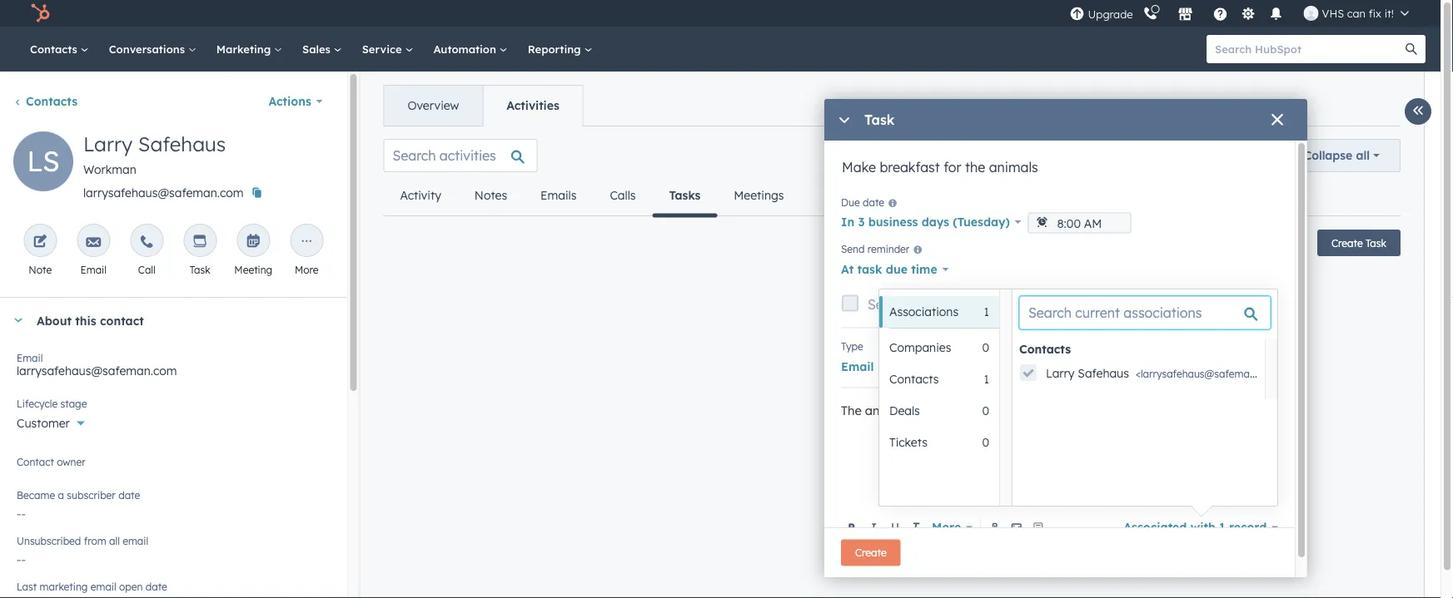 Task type: locate. For each thing, give the bounding box(es) containing it.
larry safehaus workman
[[83, 132, 226, 177]]

0 horizontal spatial safehaus
[[138, 132, 226, 157]]

create for create
[[855, 547, 887, 560]]

date right open
[[146, 581, 167, 593]]

navigation
[[384, 85, 584, 127], [384, 176, 801, 218]]

to for assigned
[[1120, 341, 1129, 353]]

2 vertical spatial 1
[[1219, 521, 1226, 535]]

0 for deals
[[982, 404, 990, 419]]

0 vertical spatial navigation
[[384, 85, 584, 127]]

1 vertical spatial larry
[[1046, 366, 1075, 381]]

from
[[84, 535, 106, 548]]

larry for larry safehaus workman
[[83, 132, 132, 157]]

unsubscribed from all email
[[17, 535, 148, 548]]

record
[[1229, 521, 1267, 535]]

larry safehaus <larrysafehaus@safeman.com>
[[1046, 366, 1284, 381]]

eloise francis
[[1074, 360, 1154, 374]]

collapse
[[1304, 148, 1353, 163]]

all
[[1356, 148, 1370, 163], [109, 535, 120, 548]]

0 vertical spatial email
[[123, 535, 148, 548]]

0 vertical spatial task
[[865, 111, 895, 128]]

1 up queue on the right bottom of page
[[984, 305, 990, 319]]

1 for contacts
[[984, 372, 990, 387]]

collapse all
[[1304, 148, 1370, 163]]

1 0 from the top
[[982, 341, 990, 355]]

in 3 business days (tuesday) button
[[841, 211, 1022, 234]]

marketing
[[40, 581, 88, 593]]

email down caret image
[[17, 352, 43, 364]]

0 up balance
[[982, 341, 990, 355]]

0 for tickets
[[982, 436, 990, 450]]

0 vertical spatial 0
[[982, 341, 990, 355]]

calling icon image
[[1143, 6, 1158, 21]]

0 for companies
[[982, 341, 990, 355]]

larrysafehaus@safeman.com down larry safehaus workman
[[83, 186, 244, 200]]

notifications image
[[1269, 7, 1284, 22]]

to up eloise francis "popup button"
[[1120, 341, 1129, 353]]

navigation containing overview
[[384, 85, 584, 127]]

0 vertical spatial create
[[1332, 237, 1363, 249]]

priority
[[912, 341, 946, 353]]

2 navigation from the top
[[384, 176, 801, 218]]

1 vertical spatial more
[[932, 521, 961, 535]]

<larrysafehaus@safeman.com>
[[1136, 368, 1284, 380]]

close dialog image
[[1271, 114, 1284, 127]]

due
[[841, 196, 860, 208]]

time
[[912, 262, 938, 277]]

2 vertical spatial 0
[[982, 436, 990, 450]]

to right set
[[892, 296, 905, 313]]

create task button
[[1318, 230, 1401, 257]]

0 vertical spatial more
[[295, 264, 319, 276]]

all right collapse
[[1356, 148, 1370, 163]]

balance button
[[989, 355, 1047, 379]]

more inside popup button
[[932, 521, 961, 535]]

1 vertical spatial to
[[1120, 341, 1129, 353]]

0 vertical spatial safehaus
[[138, 132, 226, 157]]

0 vertical spatial date
[[863, 196, 885, 208]]

larry inside larry safehaus workman
[[83, 132, 132, 157]]

safehaus
[[138, 132, 226, 157], [1078, 366, 1129, 381]]

2 horizontal spatial email
[[841, 360, 874, 374]]

automation link
[[423, 27, 518, 72]]

0 horizontal spatial larry
[[83, 132, 132, 157]]

eloise
[[1074, 360, 1108, 374]]

became a subscriber date
[[17, 489, 140, 502]]

fix
[[1369, 6, 1382, 20]]

1 vertical spatial 0
[[982, 404, 990, 419]]

search image
[[1406, 43, 1418, 55]]

email down email image
[[80, 264, 107, 276]]

create for create task
[[1332, 237, 1363, 249]]

0 horizontal spatial to
[[892, 296, 905, 313]]

emails
[[541, 188, 577, 203]]

activity button
[[384, 176, 458, 216]]

1 right with
[[1219, 521, 1226, 535]]

email inside popup button
[[841, 360, 874, 374]]

0 horizontal spatial email
[[17, 352, 43, 364]]

Became a subscriber date text field
[[17, 499, 330, 526]]

larrysafehaus@safeman.com
[[83, 186, 244, 200], [17, 364, 177, 379]]

contact
[[100, 313, 144, 328]]

0 horizontal spatial more
[[295, 264, 319, 276]]

associated with 1 record
[[1124, 521, 1267, 535]]

1 vertical spatial date
[[118, 489, 140, 502]]

all inside popup button
[[1356, 148, 1370, 163]]

date right subscriber
[[118, 489, 140, 502]]

larrysafehaus@safeman.com up stage
[[17, 364, 177, 379]]

0 vertical spatial all
[[1356, 148, 1370, 163]]

can
[[1347, 6, 1366, 20]]

set to repeat
[[868, 296, 950, 313]]

this
[[75, 313, 96, 328]]

email
[[123, 535, 148, 548], [91, 581, 116, 593]]

1 for associations
[[984, 305, 990, 319]]

about this contact button
[[0, 298, 330, 343]]

eloise francis button
[[1074, 355, 1166, 379]]

larry up 'give'
[[1046, 366, 1075, 381]]

1 horizontal spatial date
[[146, 581, 167, 593]]

search button
[[1398, 35, 1426, 63]]

menu
[[1068, 0, 1421, 27]]

minimize dialog image
[[838, 114, 851, 127]]

1 inside associated with 1 record "popup button"
[[1219, 521, 1226, 535]]

call image
[[139, 235, 154, 250]]

more
[[295, 264, 319, 276], [932, 521, 961, 535]]

1 horizontal spatial to
[[1120, 341, 1129, 353]]

1 horizontal spatial email
[[123, 535, 148, 548]]

open
[[119, 581, 143, 593]]

1 horizontal spatial larry
[[1046, 366, 1075, 381]]

2 0 from the top
[[982, 404, 990, 419]]

0 left 'cheese.'
[[982, 404, 990, 419]]

reporting link
[[518, 27, 603, 72]]

3 0 from the top
[[982, 436, 990, 450]]

lifecycle
[[17, 398, 58, 410]]

email right from
[[123, 535, 148, 548]]

and
[[988, 403, 1010, 418]]

date
[[863, 196, 885, 208], [118, 489, 140, 502], [146, 581, 167, 593]]

to for set
[[892, 296, 905, 313]]

due date
[[841, 196, 885, 208]]

contact
[[17, 456, 54, 469]]

email left open
[[91, 581, 116, 593]]

last
[[17, 581, 37, 593]]

1 vertical spatial create
[[855, 547, 887, 560]]

0 horizontal spatial create
[[855, 547, 887, 560]]

to
[[892, 296, 905, 313], [1120, 341, 1129, 353]]

eloise francis image
[[1304, 6, 1319, 21]]

0 down and
[[982, 436, 990, 450]]

safehaus inside larry safehaus workman
[[138, 132, 226, 157]]

larry up the workman
[[83, 132, 132, 157]]

repeat
[[909, 296, 950, 313]]

date right due
[[863, 196, 885, 208]]

send
[[841, 243, 865, 256]]

1 vertical spatial 1
[[984, 372, 990, 387]]

2 vertical spatial task
[[190, 264, 211, 276]]

0 vertical spatial larry
[[83, 132, 132, 157]]

no
[[17, 462, 33, 477]]

1 vertical spatial navigation
[[384, 176, 801, 218]]

email down type
[[841, 360, 874, 374]]

calls button
[[593, 176, 653, 216]]

task image
[[193, 235, 208, 250]]

meeting
[[234, 264, 273, 276]]

balance
[[989, 360, 1036, 374]]

calls
[[610, 188, 636, 203]]

associated with 1 record button
[[1124, 517, 1279, 540]]

1 vertical spatial email
[[91, 581, 116, 593]]

HH:MM text field
[[1028, 213, 1132, 234]]

1 vertical spatial safehaus
[[1078, 366, 1129, 381]]

1 horizontal spatial safehaus
[[1078, 366, 1129, 381]]

call
[[138, 264, 156, 276]]

Unsubscribed from all email text field
[[17, 545, 330, 571]]

1 up and
[[984, 372, 990, 387]]

1 horizontal spatial all
[[1356, 148, 1370, 163]]

2 vertical spatial date
[[146, 581, 167, 593]]

in 3 business days (tuesday)
[[841, 215, 1010, 229]]

2 horizontal spatial task
[[1366, 237, 1387, 249]]

assigned
[[1074, 341, 1117, 353]]

low
[[927, 360, 951, 374]]

0 vertical spatial to
[[892, 296, 905, 313]]

task
[[865, 111, 895, 128], [1366, 237, 1387, 249], [190, 264, 211, 276]]

1 vertical spatial task
[[1366, 237, 1387, 249]]

reporting
[[528, 42, 584, 56]]

safehaus for larry safehaus <larrysafehaus@safeman.com>
[[1078, 366, 1129, 381]]

note image
[[33, 235, 48, 250]]

the animals like crackers and cheese. give them one cup each.
[[841, 403, 1202, 418]]

0 vertical spatial 1
[[984, 305, 990, 319]]

0 horizontal spatial all
[[109, 535, 120, 548]]

create task
[[1332, 237, 1387, 249]]

each.
[[1171, 403, 1202, 418]]

1 horizontal spatial create
[[1332, 237, 1363, 249]]

contacts
[[30, 42, 81, 56], [26, 94, 77, 109], [1020, 342, 1071, 357], [890, 372, 939, 387]]

all right from
[[109, 535, 120, 548]]

create
[[1332, 237, 1363, 249], [855, 547, 887, 560]]

task
[[858, 262, 882, 277]]

0 vertical spatial contacts link
[[20, 27, 99, 72]]

actions
[[269, 94, 311, 109]]

unsubscribed
[[17, 535, 81, 548]]

1 horizontal spatial more
[[932, 521, 961, 535]]

crackers
[[936, 403, 985, 418]]

1 horizontal spatial task
[[865, 111, 895, 128]]

calling icon button
[[1137, 2, 1165, 24]]

email larrysafehaus@safeman.com
[[17, 352, 177, 379]]

hubspot image
[[30, 3, 50, 23]]

1 navigation from the top
[[384, 85, 584, 127]]

0 vertical spatial larrysafehaus@safeman.com
[[83, 186, 244, 200]]



Task type: describe. For each thing, give the bounding box(es) containing it.
hubspot link
[[20, 3, 62, 23]]

activity
[[400, 188, 441, 203]]

about this contact
[[37, 313, 144, 328]]

task inside button
[[1366, 237, 1387, 249]]

last marketing email open date
[[17, 581, 167, 593]]

conversations link
[[99, 27, 206, 72]]

1 vertical spatial contacts link
[[13, 94, 77, 109]]

more image
[[299, 235, 314, 250]]

reminder
[[868, 243, 910, 256]]

owner up "a"
[[36, 462, 70, 477]]

type
[[841, 341, 864, 353]]

email inside email larrysafehaus@safeman.com
[[17, 352, 43, 364]]

customer
[[17, 416, 70, 431]]

0 horizontal spatial task
[[190, 264, 211, 276]]

help button
[[1207, 0, 1235, 27]]

conversations
[[109, 42, 188, 56]]

animals
[[865, 403, 910, 418]]

help image
[[1213, 7, 1228, 22]]

settings image
[[1241, 7, 1256, 22]]

1 vertical spatial larrysafehaus@safeman.com
[[17, 364, 177, 379]]

Search activities search field
[[384, 139, 538, 172]]

cup
[[1147, 403, 1168, 418]]

service link
[[352, 27, 423, 72]]

email image
[[86, 235, 101, 250]]

lifecycle stage
[[17, 398, 87, 410]]

marketing
[[216, 42, 274, 56]]

activities button
[[483, 86, 583, 126]]

marketing link
[[206, 27, 292, 72]]

due
[[886, 262, 908, 277]]

service
[[362, 42, 405, 56]]

upgrade
[[1088, 7, 1133, 21]]

sales
[[302, 42, 334, 56]]

subscriber
[[67, 489, 116, 502]]

automation
[[433, 42, 500, 56]]

associated
[[1124, 521, 1187, 535]]

notes button
[[458, 176, 524, 216]]

0 horizontal spatial email
[[91, 581, 116, 593]]

send reminder
[[841, 243, 910, 256]]

meetings
[[734, 188, 784, 203]]

Last marketing email open date text field
[[17, 591, 330, 599]]

set
[[868, 296, 888, 313]]

it!
[[1385, 6, 1394, 20]]

vhs can fix it!
[[1322, 6, 1394, 20]]

email button
[[841, 355, 886, 379]]

notifications button
[[1262, 0, 1291, 27]]

1 vertical spatial all
[[109, 535, 120, 548]]

activities
[[507, 98, 559, 113]]

note
[[29, 264, 52, 276]]

no owner button
[[17, 453, 330, 481]]

tasks
[[669, 188, 701, 203]]

like
[[914, 403, 933, 418]]

overview button
[[384, 86, 483, 126]]

one
[[1122, 403, 1143, 418]]

deals
[[890, 404, 920, 419]]

became
[[17, 489, 55, 502]]

overview
[[408, 98, 459, 113]]

larry for larry safehaus <larrysafehaus@safeman.com>
[[1046, 366, 1075, 381]]

2 horizontal spatial date
[[863, 196, 885, 208]]

owner up became a subscriber date
[[57, 456, 86, 469]]

low button
[[912, 355, 962, 379]]

customer button
[[17, 407, 330, 435]]

1 horizontal spatial email
[[80, 264, 107, 276]]

upgrade image
[[1070, 7, 1085, 22]]

menu containing vhs can fix it!
[[1068, 0, 1421, 27]]

actions button
[[258, 85, 334, 118]]

navigation containing activity
[[384, 176, 801, 218]]

Search current associations search field
[[1020, 297, 1271, 330]]

Search HubSpot search field
[[1207, 35, 1411, 63]]

vhs can fix it! button
[[1294, 0, 1419, 27]]

at task due time
[[841, 262, 938, 277]]

safehaus for larry safehaus workman
[[138, 132, 226, 157]]

the
[[841, 403, 862, 418]]

vhs
[[1322, 6, 1344, 20]]

collapse all button
[[1283, 139, 1401, 172]]

companies
[[890, 341, 952, 355]]

notes
[[475, 188, 507, 203]]

business
[[869, 215, 918, 229]]

them
[[1089, 403, 1118, 418]]

0 horizontal spatial date
[[118, 489, 140, 502]]

francis
[[1112, 360, 1154, 374]]

caret image
[[13, 319, 23, 323]]

create button
[[841, 540, 901, 567]]

meeting image
[[246, 235, 261, 250]]

marketplaces button
[[1168, 0, 1203, 27]]

in
[[841, 215, 855, 229]]

settings link
[[1238, 5, 1259, 22]]

at task due time button
[[841, 258, 949, 281]]

3
[[858, 215, 865, 229]]

sales link
[[292, 27, 352, 72]]

associations
[[890, 305, 959, 319]]

marketplaces image
[[1178, 7, 1193, 22]]

queue
[[989, 341, 1020, 353]]

at
[[841, 262, 854, 277]]

emails button
[[524, 176, 593, 216]]

Title text field
[[841, 157, 1279, 191]]



Task type: vqa. For each thing, say whether or not it's contained in the screenshot.


